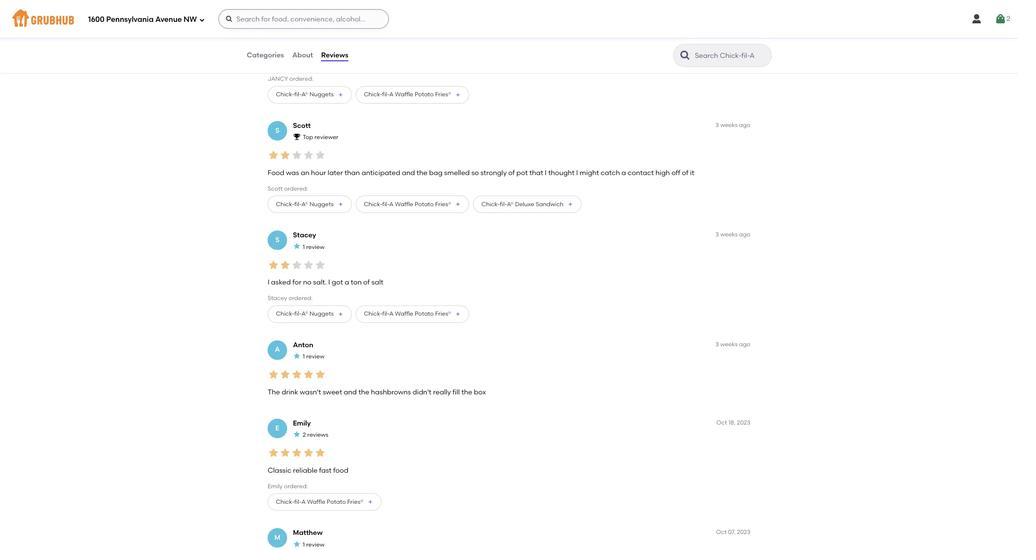 Task type: locate. For each thing, give the bounding box(es) containing it.
0 vertical spatial and
[[402, 169, 415, 177]]

trophy icon image
[[293, 133, 301, 141]]

the
[[268, 59, 280, 67], [268, 388, 280, 396]]

a® down scott ordered: on the left of page
[[301, 201, 308, 208]]

nuggets for scott
[[310, 201, 334, 208]]

1 vertical spatial oct
[[716, 529, 727, 536]]

was left 'too'
[[298, 59, 312, 67]]

3 weeks ago
[[715, 121, 750, 128], [715, 231, 750, 238], [715, 341, 750, 348]]

chick-fil-a waffle potato fries® down salt
[[364, 311, 451, 317]]

2 s from the top
[[275, 236, 279, 244]]

chick-fil-a® nuggets for scott
[[276, 201, 334, 208]]

2 1 review from the top
[[303, 244, 324, 250]]

chick- down strongly
[[481, 201, 500, 208]]

a right the catch
[[622, 169, 626, 177]]

to
[[408, 59, 415, 67]]

1 horizontal spatial 2
[[1006, 15, 1010, 23]]

0 vertical spatial scott
[[293, 121, 311, 130]]

2023 right 07,
[[737, 529, 750, 536]]

weeks for box
[[720, 341, 738, 348]]

1 horizontal spatial jancy
[[293, 12, 317, 20]]

review for no
[[306, 244, 324, 250]]

weeks for so
[[720, 121, 738, 128]]

nuggets down salt.
[[310, 311, 334, 317]]

2 1 from the top
[[303, 244, 305, 250]]

was
[[298, 59, 312, 67], [286, 169, 299, 177]]

0 vertical spatial jancy
[[293, 12, 317, 20]]

2 vertical spatial 3 weeks ago
[[715, 341, 750, 348]]

of right off
[[682, 169, 688, 177]]

chick-fil-a waffle potato fries® button down the 'bag'
[[356, 196, 469, 213]]

1 vertical spatial 3 weeks ago
[[715, 231, 750, 238]]

0 horizontal spatial svg image
[[225, 15, 233, 23]]

chick-fil-a waffle potato fries® button down to
[[356, 86, 469, 103]]

1 right j
[[303, 24, 305, 31]]

oct left 18,
[[716, 419, 727, 426]]

later
[[328, 169, 343, 177]]

1 vertical spatial scott
[[268, 185, 283, 192]]

chick-fil-a waffle potato fries® button down 'fast'
[[268, 494, 381, 511]]

the left hashbrowns
[[358, 388, 369, 396]]

1 review from the top
[[306, 24, 324, 31]]

fries®
[[435, 91, 451, 98], [435, 201, 451, 208], [435, 311, 451, 317], [347, 499, 363, 505]]

1 vertical spatial chick-fil-a® nuggets
[[276, 201, 334, 208]]

scott
[[293, 121, 311, 130], [268, 185, 283, 192]]

0 vertical spatial oct
[[716, 419, 727, 426]]

stacey for stacey
[[293, 231, 316, 239]]

chick-fil-a waffle potato fries® down 'fast'
[[276, 499, 363, 505]]

1600 pennsylvania avenue nw
[[88, 15, 197, 24]]

nuggets down 'too'
[[310, 91, 334, 98]]

nw
[[184, 15, 197, 24]]

chick- down eat
[[364, 91, 382, 98]]

07,
[[728, 529, 735, 536]]

and left the 'bag'
[[402, 169, 415, 177]]

i asked for no salt. i got a ton of salt
[[268, 278, 383, 287]]

chick-fil-a waffle potato fries® button
[[356, 86, 469, 103], [356, 196, 469, 213], [356, 305, 469, 323], [268, 494, 381, 511]]

of left pot
[[508, 169, 515, 177]]

1 review down anton
[[303, 353, 324, 360]]

1 1 review from the top
[[303, 24, 324, 31]]

i
[[343, 59, 345, 67], [545, 169, 547, 177], [576, 169, 578, 177], [268, 278, 269, 287], [328, 278, 330, 287]]

3 for so
[[715, 121, 719, 128]]

oct 07, 2023
[[716, 529, 750, 536]]

fil- down anticipated
[[382, 201, 389, 208]]

fil- down emily  ordered:
[[294, 499, 301, 505]]

fil- down salt
[[382, 311, 389, 317]]

2 vertical spatial ago
[[739, 341, 750, 348]]

it right off
[[690, 169, 694, 177]]

1 vertical spatial stacey
[[268, 295, 287, 302]]

fil- down scott ordered: on the left of page
[[294, 201, 301, 208]]

0 vertical spatial s
[[275, 126, 279, 135]]

0 vertical spatial a
[[622, 169, 626, 177]]

1 for m
[[303, 542, 305, 548]]

2 button
[[995, 10, 1010, 28]]

waffle
[[395, 91, 413, 98], [395, 201, 413, 208], [395, 311, 413, 317], [307, 499, 325, 505]]

food was an hour later than anticipated and the bag smelled so strongly of pot that i thought i might catch a contact high off of it
[[268, 169, 694, 177]]

review for too
[[306, 24, 324, 31]]

fil- down stacey ordered:
[[294, 311, 301, 317]]

1 horizontal spatial and
[[402, 169, 415, 177]]

chick-fil-a® nuggets down scott ordered: on the left of page
[[276, 201, 334, 208]]

2 vertical spatial 3
[[715, 341, 719, 348]]

eat
[[375, 59, 386, 67]]

potato
[[415, 91, 434, 98], [415, 201, 434, 208], [415, 311, 434, 317], [327, 499, 346, 505]]

chick- inside 'button'
[[481, 201, 500, 208]]

1
[[303, 24, 305, 31], [303, 244, 305, 250], [303, 353, 305, 360], [303, 542, 305, 548]]

chick-fil-a waffle potato fries® button for salt
[[356, 305, 469, 323]]

ordered: down an on the top left of the page
[[284, 185, 308, 192]]

2 3 from the top
[[715, 231, 719, 238]]

m
[[274, 534, 280, 542]]

a® left the deluxe
[[507, 201, 514, 208]]

0 vertical spatial ago
[[739, 121, 750, 128]]

1 vertical spatial s
[[275, 236, 279, 244]]

catch
[[601, 169, 620, 177]]

1 down anton
[[303, 353, 305, 360]]

food
[[282, 59, 297, 67], [333, 467, 348, 475]]

1 vertical spatial weeks
[[720, 231, 738, 238]]

1 review for no
[[303, 244, 324, 250]]

1 1 from the top
[[303, 24, 305, 31]]

3 1 from the top
[[303, 353, 305, 360]]

2 for 2 reviews
[[303, 432, 306, 439]]

fil- down "jancy ordered:"
[[294, 91, 301, 98]]

the right fill
[[461, 388, 472, 396]]

s
[[275, 126, 279, 135], [275, 236, 279, 244]]

ordered: for asked
[[289, 295, 313, 302]]

i left asked in the bottom left of the page
[[268, 278, 269, 287]]

1 review up salt.
[[303, 244, 324, 250]]

0 vertical spatial was
[[298, 59, 312, 67]]

1 weeks from the top
[[720, 121, 738, 128]]

the up "jancy ordered:"
[[268, 59, 280, 67]]

salty
[[326, 59, 341, 67]]

2 vertical spatial chick-fil-a® nuggets button
[[268, 305, 352, 323]]

0 horizontal spatial 2
[[303, 432, 306, 439]]

chick-fil-a® nuggets button down "jancy ordered:"
[[268, 86, 352, 103]]

so
[[471, 169, 479, 177]]

review down anton
[[306, 353, 324, 360]]

1 review
[[303, 24, 324, 31], [303, 244, 324, 250], [303, 353, 324, 360], [303, 542, 324, 548]]

chick-fil-a waffle potato fries® for had
[[364, 91, 451, 98]]

1 horizontal spatial scott
[[293, 121, 311, 130]]

1 vertical spatial nuggets
[[310, 201, 334, 208]]

i left might
[[576, 169, 578, 177]]

0 horizontal spatial stacey
[[268, 295, 287, 302]]

0 vertical spatial chick-fil-a® nuggets button
[[268, 86, 352, 103]]

a
[[389, 91, 394, 98], [389, 201, 394, 208], [389, 311, 394, 317], [275, 346, 280, 354], [301, 499, 306, 505]]

a for ton
[[389, 311, 394, 317]]

it
[[388, 59, 392, 67], [435, 59, 439, 67], [690, 169, 694, 177]]

chick-fil-a® nuggets down stacey ordered:
[[276, 311, 334, 317]]

2 chick-fil-a® nuggets button from the top
[[268, 196, 352, 213]]

2 horizontal spatial svg image
[[995, 13, 1006, 25]]

got
[[332, 278, 343, 287]]

asked
[[271, 278, 291, 287]]

1 ago from the top
[[739, 121, 750, 128]]

a left the ton
[[345, 278, 349, 287]]

reviewer
[[314, 134, 338, 141]]

stacey down asked in the bottom left of the page
[[268, 295, 287, 302]]

chick-fil-a waffle potato fries® button down salt
[[356, 305, 469, 323]]

3 chick-fil-a® nuggets from the top
[[276, 311, 334, 317]]

0 vertical spatial weeks
[[720, 121, 738, 128]]

18,
[[728, 419, 735, 426]]

2 nuggets from the top
[[310, 201, 334, 208]]

chick-
[[276, 91, 294, 98], [364, 91, 382, 98], [276, 201, 294, 208], [364, 201, 382, 208], [481, 201, 500, 208], [276, 311, 294, 317], [364, 311, 382, 317], [276, 499, 294, 505]]

ordered:
[[289, 76, 313, 82], [284, 185, 308, 192], [289, 295, 313, 302], [284, 483, 308, 490]]

smelled
[[444, 169, 470, 177]]

2 vertical spatial nuggets
[[310, 311, 334, 317]]

fil- for chick-fil-a waffle potato fries® button corresponding to salt
[[382, 311, 389, 317]]

the
[[417, 169, 427, 177], [358, 388, 369, 396], [461, 388, 472, 396]]

3 3 weeks ago from the top
[[715, 341, 750, 348]]

fil- for chick-fil-a® deluxe sandwich 'button'
[[500, 201, 507, 208]]

1 review down matthew
[[303, 542, 324, 548]]

chick-fil-a® nuggets down "jancy ordered:"
[[276, 91, 334, 98]]

svg image
[[971, 13, 983, 25], [995, 13, 1006, 25], [225, 15, 233, 23]]

jancy
[[293, 12, 317, 20], [268, 76, 288, 82]]

1 vertical spatial a
[[345, 278, 349, 287]]

1 vertical spatial jancy
[[268, 76, 288, 82]]

1 vertical spatial chick-fil-a® nuggets button
[[268, 196, 352, 213]]

1 3 weeks ago from the top
[[715, 121, 750, 128]]

i left got
[[328, 278, 330, 287]]

really
[[433, 388, 451, 396]]

chick-fil-a waffle potato fries® down anticipated
[[364, 201, 451, 208]]

potato for to
[[415, 91, 434, 98]]

1 vertical spatial food
[[333, 467, 348, 475]]

3 weeks from the top
[[720, 341, 738, 348]]

2 inside "button"
[[1006, 15, 1010, 23]]

1 vertical spatial ago
[[739, 231, 750, 238]]

fil- down eat
[[382, 91, 389, 98]]

Search Chick-fil-A search field
[[694, 51, 768, 60]]

ton
[[351, 278, 362, 287]]

fil- inside 'button'
[[500, 201, 507, 208]]

matthew
[[293, 529, 323, 537]]

1 horizontal spatial emily
[[293, 419, 311, 428]]

1 horizontal spatial svg image
[[971, 13, 983, 25]]

too
[[313, 59, 324, 67]]

fil-
[[294, 91, 301, 98], [382, 91, 389, 98], [294, 201, 301, 208], [382, 201, 389, 208], [500, 201, 507, 208], [294, 311, 301, 317], [382, 311, 389, 317], [294, 499, 301, 505]]

fast
[[319, 467, 332, 475]]

0 vertical spatial food
[[282, 59, 297, 67]]

oct 18, 2023
[[716, 419, 750, 426]]

oct left 07,
[[716, 529, 727, 536]]

s up asked in the bottom left of the page
[[275, 236, 279, 244]]

star icon image
[[293, 23, 301, 31], [268, 40, 279, 51], [279, 40, 291, 51], [291, 40, 303, 51], [303, 40, 314, 51], [314, 40, 326, 51], [268, 150, 279, 161], [279, 150, 291, 161], [291, 150, 303, 161], [303, 150, 314, 161], [314, 150, 326, 161], [293, 243, 301, 250], [268, 259, 279, 271], [279, 259, 291, 271], [291, 259, 303, 271], [303, 259, 314, 271], [314, 259, 326, 271], [293, 352, 301, 360], [268, 369, 279, 381], [279, 369, 291, 381], [291, 369, 303, 381], [303, 369, 314, 381], [314, 369, 326, 381], [293, 431, 301, 438], [268, 447, 279, 459], [279, 447, 291, 459], [291, 447, 303, 459], [303, 447, 314, 459], [314, 447, 326, 459], [293, 540, 301, 548]]

it right eat
[[388, 59, 392, 67]]

0 vertical spatial the
[[268, 59, 280, 67]]

2 vertical spatial weeks
[[720, 341, 738, 348]]

review
[[306, 24, 324, 31], [306, 244, 324, 250], [306, 353, 324, 360], [306, 542, 324, 548]]

stacey up the no
[[293, 231, 316, 239]]

1 vertical spatial 2023
[[737, 529, 750, 536]]

3 1 review from the top
[[303, 353, 324, 360]]

chick-fil-a® nuggets button down stacey ordered:
[[268, 305, 352, 323]]

jancy right j
[[293, 12, 317, 20]]

2 the from the top
[[268, 388, 280, 396]]

a® down "jancy ordered:"
[[301, 91, 308, 98]]

it right trash
[[435, 59, 439, 67]]

and
[[402, 169, 415, 177], [344, 388, 357, 396]]

a
[[622, 169, 626, 177], [345, 278, 349, 287]]

chick-fil-a® nuggets button down scott ordered: on the left of page
[[268, 196, 352, 213]]

1 the from the top
[[268, 59, 280, 67]]

the left drink
[[268, 388, 280, 396]]

jancy down categories button
[[268, 76, 288, 82]]

1 vertical spatial 2
[[303, 432, 306, 439]]

1 horizontal spatial it
[[435, 59, 439, 67]]

potato for salt
[[415, 311, 434, 317]]

3 review from the top
[[306, 353, 324, 360]]

of right the ton
[[363, 278, 370, 287]]

food up "jancy ordered:"
[[282, 59, 297, 67]]

1 s from the top
[[275, 126, 279, 135]]

ordered: down 'too'
[[289, 76, 313, 82]]

3 nuggets from the top
[[310, 311, 334, 317]]

3 ago from the top
[[739, 341, 750, 348]]

3 chick-fil-a® nuggets button from the top
[[268, 305, 352, 323]]

2 chick-fil-a® nuggets from the top
[[276, 201, 334, 208]]

classic
[[268, 467, 291, 475]]

a® down stacey ordered:
[[301, 311, 308, 317]]

0 vertical spatial 2
[[1006, 15, 1010, 23]]

emily  ordered:
[[268, 483, 308, 490]]

review for sweet
[[306, 353, 324, 360]]

fil- for to chick-fil-a waffle potato fries® button
[[382, 91, 389, 98]]

svg image inside 2 "button"
[[995, 13, 1006, 25]]

the food was too salty i couldn't eat it had to trash it
[[268, 59, 439, 67]]

emily
[[293, 419, 311, 428], [268, 483, 283, 490]]

ago
[[739, 121, 750, 128], [739, 231, 750, 238], [739, 341, 750, 348]]

ordered: down for
[[289, 295, 313, 302]]

1 vertical spatial 3
[[715, 231, 719, 238]]

stacey
[[293, 231, 316, 239], [268, 295, 287, 302]]

fil- left the deluxe
[[500, 201, 507, 208]]

oct
[[716, 419, 727, 426], [716, 529, 727, 536]]

fries® for salt
[[435, 311, 451, 317]]

nuggets
[[310, 91, 334, 98], [310, 201, 334, 208], [310, 311, 334, 317]]

0 vertical spatial 3
[[715, 121, 719, 128]]

0 vertical spatial chick-fil-a® nuggets
[[276, 91, 334, 98]]

emily down the classic
[[268, 483, 283, 490]]

food right 'fast'
[[333, 467, 348, 475]]

1 vertical spatial the
[[268, 388, 280, 396]]

i right the that
[[545, 169, 547, 177]]

1 3 from the top
[[715, 121, 719, 128]]

2
[[1006, 15, 1010, 23], [303, 432, 306, 439]]

svg image
[[199, 17, 205, 23]]

0 vertical spatial 3 weeks ago
[[715, 121, 750, 128]]

and right sweet
[[344, 388, 357, 396]]

a® for i asked for no salt. i got a ton of salt
[[301, 311, 308, 317]]

chick-fil-a® nuggets button
[[268, 86, 352, 103], [268, 196, 352, 213], [268, 305, 352, 323]]

was left an on the top left of the page
[[286, 169, 299, 177]]

1 vertical spatial and
[[344, 388, 357, 396]]

scott down food
[[268, 185, 283, 192]]

1 down matthew
[[303, 542, 305, 548]]

0 horizontal spatial scott
[[268, 185, 283, 192]]

2 horizontal spatial it
[[690, 169, 694, 177]]

search icon image
[[679, 50, 691, 61]]

3 for box
[[715, 341, 719, 348]]

s for stacey
[[275, 236, 279, 244]]

1 2023 from the top
[[737, 419, 750, 426]]

a®
[[301, 91, 308, 98], [301, 201, 308, 208], [507, 201, 514, 208], [301, 311, 308, 317]]

chick-fil-a waffle potato fries® down to
[[364, 91, 451, 98]]

hashbrowns
[[371, 388, 411, 396]]

2023 for emily
[[737, 419, 750, 426]]

1 review for too
[[303, 24, 324, 31]]

2 review from the top
[[306, 244, 324, 250]]

the left the 'bag'
[[417, 169, 427, 177]]

review up salt.
[[306, 244, 324, 250]]

fil- for chick-fil-a® nuggets button corresponding to scott
[[294, 201, 301, 208]]

0 vertical spatial emily
[[293, 419, 311, 428]]

2023 right 18,
[[737, 419, 750, 426]]

waffle for of
[[395, 311, 413, 317]]

2 vertical spatial chick-fil-a® nuggets
[[276, 311, 334, 317]]

0 vertical spatial nuggets
[[310, 91, 334, 98]]

of
[[508, 169, 515, 177], [682, 169, 688, 177], [363, 278, 370, 287]]

chick- down emily  ordered:
[[276, 499, 294, 505]]

1 up the no
[[303, 244, 305, 250]]

chick-fil-a® nuggets button for scott
[[268, 196, 352, 213]]

0 vertical spatial stacey
[[293, 231, 316, 239]]

0 vertical spatial 2023
[[737, 419, 750, 426]]

0 horizontal spatial emily
[[268, 483, 283, 490]]

1 review for sweet
[[303, 353, 324, 360]]

4 1 from the top
[[303, 542, 305, 548]]

1 horizontal spatial stacey
[[293, 231, 316, 239]]

top
[[303, 134, 313, 141]]

review down matthew
[[306, 542, 324, 548]]

s left 'trophy icon'
[[275, 126, 279, 135]]

3 3 from the top
[[715, 341, 719, 348]]

plus icon image
[[338, 92, 343, 98], [455, 92, 461, 98], [338, 202, 343, 207], [455, 202, 461, 207], [567, 202, 573, 207], [338, 311, 343, 317], [455, 311, 461, 317], [367, 499, 373, 505]]

ordered: for was
[[284, 185, 308, 192]]

emily up '2 reviews'
[[293, 419, 311, 428]]

scott up 'trophy icon'
[[293, 121, 311, 130]]

ordered: down reliable
[[284, 483, 308, 490]]

1 review up about
[[303, 24, 324, 31]]

0 horizontal spatial jancy
[[268, 76, 288, 82]]

2 2023 from the top
[[737, 529, 750, 536]]

hour
[[311, 169, 326, 177]]

1 vertical spatial emily
[[268, 483, 283, 490]]

nuggets down hour
[[310, 201, 334, 208]]

review up about
[[306, 24, 324, 31]]



Task type: describe. For each thing, give the bounding box(es) containing it.
sandwich
[[536, 201, 563, 208]]

0 horizontal spatial food
[[282, 59, 297, 67]]

deluxe
[[515, 201, 534, 208]]

chick- down anticipated
[[364, 201, 382, 208]]

couldn't
[[346, 59, 373, 67]]

sweet
[[323, 388, 342, 396]]

ordered: for food
[[289, 76, 313, 82]]

a® for food was an hour later than anticipated and the bag smelled so strongly of pot that i thought i might catch a contact high off of it
[[301, 201, 308, 208]]

chick-fil-a waffle potato fries® button for to
[[356, 86, 469, 103]]

an
[[301, 169, 309, 177]]

food
[[268, 169, 284, 177]]

might
[[580, 169, 599, 177]]

scott for scott
[[293, 121, 311, 130]]

4 1 review from the top
[[303, 542, 324, 548]]

chick-fil-a waffle potato fries® for bag
[[364, 201, 451, 208]]

chick-fil-a® nuggets button for stacey
[[268, 305, 352, 323]]

high
[[655, 169, 670, 177]]

1 for j
[[303, 24, 305, 31]]

stacey for stacey ordered:
[[268, 295, 287, 302]]

jancy for jancy
[[293, 12, 317, 20]]

top reviewer
[[303, 134, 338, 141]]

ago for box
[[739, 341, 750, 348]]

the for the food was too salty i couldn't eat it had to trash it
[[268, 59, 280, 67]]

reviews
[[307, 432, 328, 439]]

the for the drink wasn't sweet and the hashbrowns didn't really fill the box
[[268, 388, 280, 396]]

chick- down "jancy ordered:"
[[276, 91, 294, 98]]

chick-fil-a® deluxe sandwich button
[[473, 196, 581, 213]]

oct for matthew
[[716, 529, 727, 536]]

fries® for to
[[435, 91, 451, 98]]

box
[[474, 388, 486, 396]]

thought
[[548, 169, 575, 177]]

anticipated
[[362, 169, 400, 177]]

chick- down stacey ordered:
[[276, 311, 294, 317]]

strongly
[[480, 169, 507, 177]]

oct for emily
[[716, 419, 727, 426]]

classic reliable fast food
[[268, 467, 348, 475]]

3 weeks ago for box
[[715, 341, 750, 348]]

1 vertical spatial was
[[286, 169, 299, 177]]

fill
[[453, 388, 460, 396]]

salt
[[371, 278, 383, 287]]

a for it
[[389, 91, 394, 98]]

main navigation navigation
[[0, 0, 1018, 38]]

0 horizontal spatial and
[[344, 388, 357, 396]]

2 3 weeks ago from the top
[[715, 231, 750, 238]]

scott ordered:
[[268, 185, 308, 192]]

2023 for matthew
[[737, 529, 750, 536]]

2 weeks from the top
[[720, 231, 738, 238]]

1 horizontal spatial food
[[333, 467, 348, 475]]

had
[[393, 59, 407, 67]]

fries® for smelled
[[435, 201, 451, 208]]

for
[[292, 278, 301, 287]]

0 horizontal spatial a
[[345, 278, 349, 287]]

fil- for chick-fil-a® nuggets button for stacey
[[294, 311, 301, 317]]

2 for 2
[[1006, 15, 1010, 23]]

0 horizontal spatial the
[[358, 388, 369, 396]]

chick-fil-a waffle potato fries® for of
[[364, 311, 451, 317]]

waffle for bag
[[395, 201, 413, 208]]

emily for emily  ordered:
[[268, 483, 283, 490]]

jancy ordered:
[[268, 76, 313, 82]]

fil- for chick-fil-a waffle potato fries® button related to smelled
[[382, 201, 389, 208]]

salt.
[[313, 278, 327, 287]]

s for scott
[[275, 126, 279, 135]]

nuggets for stacey
[[310, 311, 334, 317]]

the drink wasn't sweet and the hashbrowns didn't really fill the box
[[268, 388, 486, 396]]

wasn't
[[300, 388, 321, 396]]

4 review from the top
[[306, 542, 324, 548]]

avenue
[[155, 15, 182, 24]]

j
[[275, 17, 280, 25]]

0 horizontal spatial of
[[363, 278, 370, 287]]

1 chick-fil-a® nuggets button from the top
[[268, 86, 352, 103]]

bag
[[429, 169, 442, 177]]

waffle for had
[[395, 91, 413, 98]]

0 horizontal spatial it
[[388, 59, 392, 67]]

chick-fil-a® nuggets for stacey
[[276, 311, 334, 317]]

pot
[[516, 169, 528, 177]]

categories button
[[246, 38, 285, 73]]

potato for smelled
[[415, 201, 434, 208]]

chick- down salt
[[364, 311, 382, 317]]

reviews button
[[321, 38, 349, 73]]

fil- for first chick-fil-a® nuggets button from the top
[[294, 91, 301, 98]]

anton
[[293, 341, 313, 349]]

2 horizontal spatial the
[[461, 388, 472, 396]]

pennsylvania
[[106, 15, 154, 24]]

jancy for jancy ordered:
[[268, 76, 288, 82]]

about button
[[292, 38, 313, 73]]

a for the
[[389, 201, 394, 208]]

1 for a
[[303, 353, 305, 360]]

1 chick-fil-a® nuggets from the top
[[276, 91, 334, 98]]

e
[[275, 424, 279, 432]]

chick- down scott ordered: on the left of page
[[276, 201, 294, 208]]

about
[[292, 51, 313, 59]]

2 ago from the top
[[739, 231, 750, 238]]

chick-fil-a® deluxe sandwich
[[481, 201, 563, 208]]

off
[[671, 169, 680, 177]]

scott for scott ordered:
[[268, 185, 283, 192]]

reliable
[[293, 467, 318, 475]]

a® inside 'button'
[[507, 201, 514, 208]]

drink
[[282, 388, 298, 396]]

than
[[345, 169, 360, 177]]

Search for food, convenience, alcohol... search field
[[218, 9, 389, 29]]

categories
[[247, 51, 284, 59]]

3 weeks ago for so
[[715, 121, 750, 128]]

emily for emily
[[293, 419, 311, 428]]

chick-fil-a waffle potato fries® button for smelled
[[356, 196, 469, 213]]

1 horizontal spatial the
[[417, 169, 427, 177]]

1 nuggets from the top
[[310, 91, 334, 98]]

1 horizontal spatial a
[[622, 169, 626, 177]]

didn't
[[413, 388, 431, 396]]

stacey ordered:
[[268, 295, 313, 302]]

reviews
[[321, 51, 348, 59]]

trash
[[417, 59, 434, 67]]

fil- for chick-fil-a waffle potato fries® button under 'fast'
[[294, 499, 301, 505]]

1600
[[88, 15, 105, 24]]

plus icon image inside chick-fil-a® deluxe sandwich 'button'
[[567, 202, 573, 207]]

a® for the food was too salty i couldn't eat it had to trash it
[[301, 91, 308, 98]]

that
[[529, 169, 543, 177]]

2 horizontal spatial of
[[682, 169, 688, 177]]

ago for so
[[739, 121, 750, 128]]

contact
[[628, 169, 654, 177]]

2 reviews
[[303, 432, 328, 439]]

1 for s
[[303, 244, 305, 250]]

no
[[303, 278, 311, 287]]

ordered: for reliable
[[284, 483, 308, 490]]

i right 'salty'
[[343, 59, 345, 67]]

1 horizontal spatial of
[[508, 169, 515, 177]]



Task type: vqa. For each thing, say whether or not it's contained in the screenshot.
Sweet
yes



